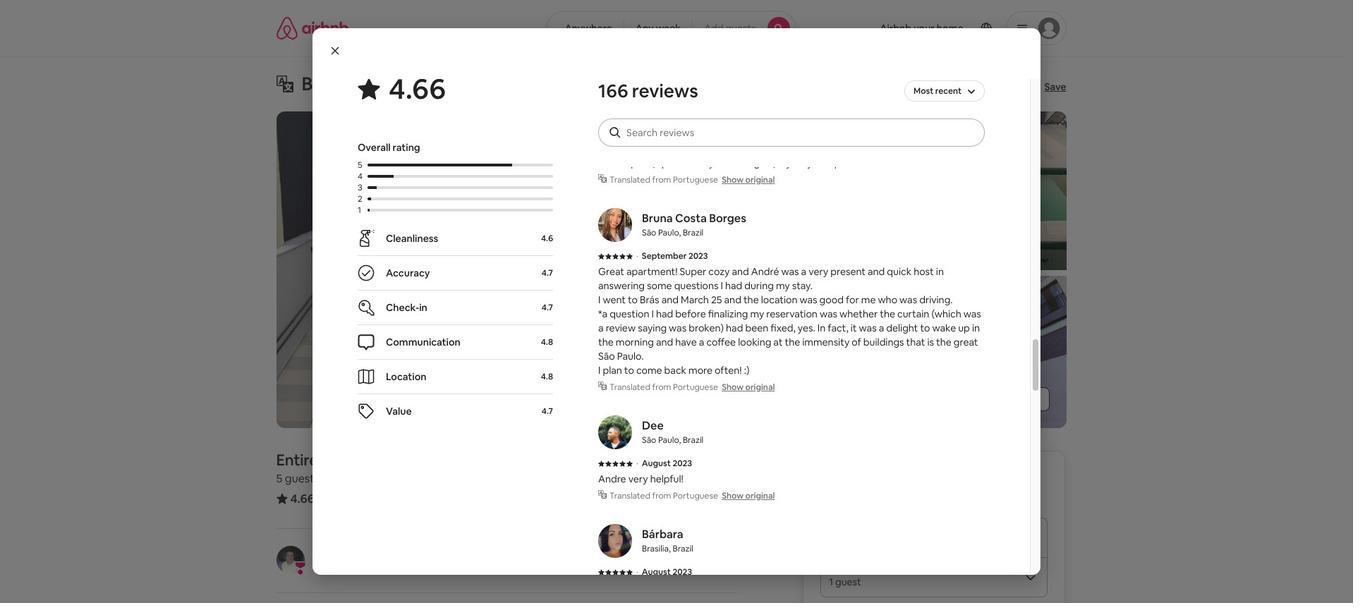 Task type: locate. For each thing, give the bounding box(es) containing it.
3 portuguese from the top
[[673, 490, 718, 502]]

andre very helpful!
[[598, 473, 684, 486]]

2 down 4
[[358, 193, 363, 205]]

bruno image
[[598, 85, 632, 119], [598, 85, 632, 119]]

plan inside great place, with safety and great common areas, location is great, super kind host and request, i plan to stay on site again, my stay was perfect.
[[662, 157, 681, 169]]

0 vertical spatial 4.66
[[389, 71, 446, 107]]

in up driving.
[[936, 265, 944, 278]]

1 horizontal spatial 2
[[375, 563, 380, 576]]

great
[[598, 143, 623, 155], [726, 143, 750, 155], [954, 336, 978, 349]]

add
[[704, 22, 724, 35]]

had down cozy
[[725, 279, 743, 292]]

são down dee
[[642, 435, 657, 446]]

1 horizontal spatial very
[[809, 265, 829, 278]]

0 vertical spatial · september 2023
[[637, 128, 708, 139]]

1 vertical spatial retiro,
[[401, 450, 448, 470]]

0 horizontal spatial is
[[863, 143, 870, 155]]

0 vertical spatial translated from portuguese show original
[[610, 174, 775, 186]]

0 vertical spatial my
[[778, 157, 792, 169]]

overall rating
[[358, 141, 420, 154]]

2 vertical spatial from
[[653, 490, 671, 502]]

1 vertical spatial very
[[629, 473, 648, 486]]

3 original from the top
[[746, 490, 775, 502]]

stay down areas,
[[794, 157, 813, 169]]

bárbara image
[[598, 524, 632, 558]]

0 vertical spatial host
[[950, 143, 970, 155]]

september for great place, with safety and great common areas, location is great, super kind host and request, i plan to stay on site again, my stay was perfect.
[[642, 128, 687, 139]]

· september 2023 for great apartment! super cozy and andré was a very present and quick host in answering some questions i had during my stay.
[[637, 251, 708, 262]]

0 vertical spatial guests
[[726, 22, 756, 35]]

· august 2023
[[637, 458, 692, 469], [637, 567, 692, 578]]

to
[[683, 157, 693, 169], [628, 294, 638, 306], [921, 322, 930, 335], [624, 364, 634, 377]]

0 vertical spatial paulo,
[[658, 227, 681, 239]]

guests right add
[[726, 22, 756, 35]]

in inside entire loft in bom retiro, brazil 5 guests
[[350, 450, 362, 470]]

superhost
[[321, 563, 368, 576]]

kind
[[929, 143, 948, 155]]

i up saying
[[652, 308, 654, 320]]

1 · september 2023 from the top
[[637, 128, 708, 139]]

0 vertical spatial 2
[[358, 193, 363, 205]]

0 vertical spatial plan
[[662, 157, 681, 169]]

to down safety on the top
[[683, 157, 693, 169]]

1 horizontal spatial location
[[824, 143, 861, 155]]

retiro,
[[345, 72, 401, 96], [401, 450, 448, 470]]

1 paulo, from the top
[[658, 227, 681, 239]]

são left paulo.
[[598, 350, 615, 363]]

bruna costa borges image
[[598, 208, 632, 242], [598, 208, 632, 242]]

1 horizontal spatial host
[[950, 143, 970, 155]]

september up 'apartment!'
[[642, 251, 687, 262]]

had down finalizing
[[726, 322, 743, 335]]

and up finalizing
[[724, 294, 742, 306]]

translated down andre very helpful!
[[610, 490, 651, 502]]

coffee
[[707, 336, 736, 349]]

paulo, down bruna
[[658, 227, 681, 239]]

host
[[950, 143, 970, 155], [914, 265, 934, 278]]

plan inside great apartment! super cozy and andré was a very present and quick host in answering some questions i had during my stay. i went to brás and march 25 and the location was good for me who was driving. *a question i had before finalizing my reservation was whether the curtain (which was a review saying was broken) had been fixed, yes. in fact, it was a delight to wake up in the morning and have a coffee looking at the immensity of buildings that is the great são paulo. i plan to come back more often! :)
[[603, 364, 622, 377]]

portuguese
[[673, 174, 718, 186], [673, 382, 718, 393], [673, 490, 718, 502]]

translated from portuguese show original down more at the right bottom
[[610, 382, 775, 393]]

4.66 dialog
[[313, 28, 1041, 603]]

dee image
[[598, 416, 632, 450], [598, 416, 632, 450]]

very right andre
[[629, 473, 648, 486]]

translated for dee
[[610, 490, 651, 502]]

1 vertical spatial host
[[914, 265, 934, 278]]

in right loft
[[350, 450, 362, 470]]

0 vertical spatial show original button
[[722, 174, 775, 186]]

had
[[725, 279, 743, 292], [656, 308, 673, 320], [726, 322, 743, 335]]

bom right loft
[[365, 450, 398, 470]]

1 stay from the left
[[696, 157, 714, 169]]

0 horizontal spatial plan
[[603, 364, 622, 377]]

portuguese down the helpful!
[[673, 490, 718, 502]]

brazil inside bárbara brasilia, brazil
[[673, 543, 693, 555]]

1 vertical spatial show original button
[[722, 382, 775, 393]]

0 vertical spatial bom
[[302, 72, 341, 96]]

translated from portuguese show original down the helpful!
[[610, 490, 775, 502]]

host right quick
[[914, 265, 934, 278]]

very up stay.
[[809, 265, 829, 278]]

0 horizontal spatial 5
[[276, 471, 283, 486]]

years
[[383, 563, 407, 576]]

2023 for bárbara
[[673, 567, 692, 578]]

2 august from the top
[[642, 567, 671, 578]]

piscina deck molhado. image
[[875, 112, 1067, 270]]

great up site
[[726, 143, 750, 155]]

my left stay.
[[776, 279, 790, 292]]

0 horizontal spatial great
[[598, 143, 623, 155]]

0 vertical spatial original
[[746, 174, 775, 186]]

august
[[642, 458, 671, 469], [642, 567, 671, 578]]

bom right automatically translated title: bom retiro, expo center norte, allianz stadium. icon
[[302, 72, 341, 96]]

stay left on at the right of the page
[[696, 157, 714, 169]]

i up *a
[[598, 294, 601, 306]]

cleanliness
[[386, 232, 438, 245]]

and down saying
[[656, 336, 673, 349]]

1 vertical spatial is
[[928, 336, 934, 349]]

quick
[[887, 265, 912, 278]]

2 translated from portuguese show original from the top
[[610, 382, 775, 393]]

plan down paulo.
[[603, 364, 622, 377]]

show for great place, with safety and great common areas, location is great, super kind host and request, i plan to stay on site again, my stay was perfect.
[[722, 174, 744, 186]]

1 horizontal spatial 4.66
[[389, 71, 446, 107]]

september
[[642, 128, 687, 139], [642, 251, 687, 262]]

portuguese down on at the right of the page
[[673, 174, 718, 186]]

immensity
[[803, 336, 850, 349]]

2023 for bruna
[[689, 251, 708, 262]]

is
[[863, 143, 870, 155], [928, 336, 934, 349]]

bárbara
[[642, 527, 684, 542]]

4.7 for accuracy
[[542, 267, 553, 279]]

it
[[851, 322, 857, 335]]

1 vertical spatial bom
[[365, 450, 398, 470]]

2 original from the top
[[746, 382, 775, 393]]

1 vertical spatial · september 2023
[[637, 251, 708, 262]]

1 vertical spatial · august 2023
[[637, 567, 692, 578]]

my inside great place, with safety and great common areas, location is great, super kind host and request, i plan to stay on site again, my stay was perfect.
[[778, 157, 792, 169]]

3 4.7 from the top
[[542, 406, 553, 417]]

at
[[774, 336, 783, 349]]

profile element
[[813, 0, 1067, 56]]

2 vertical spatial translated from portuguese show original
[[610, 490, 775, 502]]

1 vertical spatial 4.8
[[541, 371, 553, 382]]

present
[[831, 265, 866, 278]]

august down brasilia,
[[642, 567, 671, 578]]

1 vertical spatial august
[[642, 567, 671, 578]]

1 horizontal spatial stay
[[794, 157, 813, 169]]

paulo,
[[658, 227, 681, 239], [658, 435, 681, 446]]

1 vertical spatial são
[[598, 350, 615, 363]]

to inside great place, with safety and great common areas, location is great, super kind host and request, i plan to stay on site again, my stay was perfect.
[[683, 157, 693, 169]]

brazil inside dee são paulo, brazil
[[683, 435, 704, 446]]

0 vertical spatial portuguese
[[673, 174, 718, 186]]

had up saying
[[656, 308, 673, 320]]

location up reservation
[[761, 294, 798, 306]]

in
[[818, 322, 826, 335]]

translated from portuguese show original down safety on the top
[[610, 174, 775, 186]]

2 vertical spatial 4.7
[[542, 406, 553, 417]]

my up the been
[[751, 308, 764, 320]]

1 vertical spatial from
[[653, 382, 671, 393]]

me
[[861, 294, 876, 306]]

very
[[809, 265, 829, 278], [629, 473, 648, 486]]

0 vertical spatial location
[[824, 143, 861, 155]]

1 · august 2023 from the top
[[637, 458, 692, 469]]

translated down come
[[610, 382, 651, 393]]

been
[[746, 322, 769, 335]]

1 vertical spatial plan
[[603, 364, 622, 377]]

and right cozy
[[732, 265, 749, 278]]

portuguese down more at the right bottom
[[673, 382, 718, 393]]

was up up
[[964, 308, 981, 320]]

0 horizontal spatial stay
[[696, 157, 714, 169]]

host inside great place, with safety and great common areas, location is great, super kind host and request, i plan to stay on site again, my stay was perfect.
[[950, 143, 970, 155]]

são down bruna
[[642, 227, 657, 239]]

1 horizontal spatial is
[[928, 336, 934, 349]]

1 september from the top
[[642, 128, 687, 139]]

original
[[746, 174, 775, 186], [746, 382, 775, 393], [746, 490, 775, 502]]

5 down entire
[[276, 471, 283, 486]]

on
[[717, 157, 728, 169]]

great left place,
[[598, 143, 623, 155]]

0 horizontal spatial host
[[914, 265, 934, 278]]

piscina raiada. image
[[276, 112, 671, 428]]

0 horizontal spatial guests
[[285, 471, 320, 486]]

25
[[711, 294, 722, 306]]

1 vertical spatial september
[[642, 251, 687, 262]]

5 up 3
[[358, 159, 362, 171]]

0 vertical spatial very
[[809, 265, 829, 278]]

2 · august 2023 from the top
[[637, 567, 692, 578]]

:)
[[744, 364, 750, 377]]

· september 2023 up 'apartment!'
[[637, 251, 708, 262]]

2 vertical spatial portuguese
[[673, 490, 718, 502]]

from down come
[[653, 382, 671, 393]]

3 translated from the top
[[610, 490, 651, 502]]

2 vertical spatial são
[[642, 435, 657, 446]]

0 vertical spatial retiro,
[[345, 72, 401, 96]]

expo
[[405, 72, 449, 96]]

1 vertical spatial 4.7
[[542, 302, 553, 313]]

paulo, down dee
[[658, 435, 681, 446]]

2 left the years
[[375, 563, 380, 576]]

from down request,
[[653, 174, 671, 186]]

2 vertical spatial translated
[[610, 490, 651, 502]]

0 vertical spatial são
[[642, 227, 657, 239]]

são inside bruna costa borges são paulo, brazil
[[642, 227, 657, 239]]

the down review
[[598, 336, 614, 349]]

check-
[[386, 301, 419, 314]]

3 from from the top
[[653, 490, 671, 502]]

center
[[453, 72, 513, 96]]

1 horizontal spatial plan
[[662, 157, 681, 169]]

good
[[820, 294, 844, 306]]

was down stay.
[[800, 294, 818, 306]]

check-in
[[386, 301, 427, 314]]

was down areas,
[[815, 157, 833, 169]]

2 show original button from the top
[[722, 382, 775, 393]]

0 vertical spatial august
[[642, 458, 671, 469]]

dee
[[642, 418, 664, 433]]

2 vertical spatial original
[[746, 490, 775, 502]]

0 vertical spatial is
[[863, 143, 870, 155]]

with
[[654, 143, 674, 155]]

translated down request,
[[610, 174, 651, 186]]

None search field
[[547, 11, 796, 45]]

1 vertical spatial translated
[[610, 382, 651, 393]]

1 vertical spatial guests
[[285, 471, 320, 486]]

piscina. image
[[677, 112, 869, 270]]

2 vertical spatial had
[[726, 322, 743, 335]]

0 horizontal spatial 4.66
[[290, 491, 315, 507]]

any week button
[[624, 11, 693, 45]]

0 horizontal spatial very
[[629, 473, 648, 486]]

super
[[680, 265, 707, 278]]

from down the helpful!
[[653, 490, 671, 502]]

1 vertical spatial paulo,
[[658, 435, 681, 446]]

in right up
[[972, 322, 980, 335]]

0 vertical spatial from
[[653, 174, 671, 186]]

4.66 up rating
[[389, 71, 446, 107]]

2 portuguese from the top
[[673, 382, 718, 393]]

i
[[657, 157, 660, 169], [721, 279, 723, 292], [598, 294, 601, 306], [652, 308, 654, 320], [598, 364, 601, 377]]

3 show original button from the top
[[722, 490, 775, 502]]

· august 2023 up the helpful!
[[637, 458, 692, 469]]

i down with at left top
[[657, 157, 660, 169]]

location up perfect.
[[824, 143, 861, 155]]

entire
[[276, 450, 318, 470]]

1 4.7 from the top
[[542, 267, 553, 279]]

· for bruna
[[637, 251, 639, 262]]

2 · september 2023 from the top
[[637, 251, 708, 262]]

1 vertical spatial 5
[[276, 471, 283, 486]]

0 vertical spatial 5
[[358, 159, 362, 171]]

2 from from the top
[[653, 382, 671, 393]]

was
[[815, 157, 833, 169], [782, 265, 799, 278], [800, 294, 818, 306], [900, 294, 918, 306], [820, 308, 838, 320], [964, 308, 981, 320], [669, 322, 687, 335], [859, 322, 877, 335]]

reservation
[[767, 308, 818, 320]]

host right kind
[[950, 143, 970, 155]]

0 vertical spatial translated
[[610, 174, 651, 186]]

1 translated from portuguese show original from the top
[[610, 174, 775, 186]]

1 from from the top
[[653, 174, 671, 186]]

september up with at left top
[[642, 128, 687, 139]]

my down common
[[778, 157, 792, 169]]

1 vertical spatial translated from portuguese show original
[[610, 382, 775, 393]]

0 vertical spatial 4.8
[[541, 337, 553, 348]]

retiro, inside entire loft in bom retiro, brazil 5 guests
[[401, 450, 448, 470]]

2023 up super
[[689, 251, 708, 262]]

bruna costa borges são paulo, brazil
[[642, 211, 747, 239]]

2 stay from the left
[[794, 157, 813, 169]]

more
[[689, 364, 713, 377]]

plan
[[662, 157, 681, 169], [603, 364, 622, 377]]

the down during
[[744, 294, 759, 306]]

before
[[676, 308, 706, 320]]

0 horizontal spatial 2
[[358, 193, 363, 205]]

2 paulo, from the top
[[658, 435, 681, 446]]

3 translated from portuguese show original from the top
[[610, 490, 775, 502]]

bom retiro, expo center norte, allianz stadium. image 5 image
[[875, 276, 1067, 428]]

questions
[[674, 279, 719, 292]]

translated from portuguese show original
[[610, 174, 775, 186], [610, 382, 775, 393], [610, 490, 775, 502]]

1 vertical spatial original
[[746, 382, 775, 393]]

2 translated from the top
[[610, 382, 651, 393]]

in
[[936, 265, 944, 278], [419, 301, 427, 314], [972, 322, 980, 335], [350, 450, 362, 470]]

delight
[[887, 322, 918, 335]]

the down wake
[[937, 336, 952, 349]]

2 4.7 from the top
[[542, 302, 553, 313]]

i inside great place, with safety and great common areas, location is great, super kind host and request, i plan to stay on site again, my stay was perfect.
[[657, 157, 660, 169]]

2023 down bárbara brasilia, brazil
[[673, 567, 692, 578]]

1 horizontal spatial bom
[[365, 450, 398, 470]]

· september 2023
[[637, 128, 708, 139], [637, 251, 708, 262]]

4.66
[[389, 71, 446, 107], [290, 491, 315, 507]]

166 reviews
[[598, 79, 698, 103]]

1 vertical spatial portuguese
[[673, 382, 718, 393]]

any week
[[636, 22, 681, 35]]

show all photos button
[[937, 387, 1050, 411]]

the
[[744, 294, 759, 306], [880, 308, 896, 320], [598, 336, 614, 349], [785, 336, 800, 349], [937, 336, 952, 349]]

retiro, down the 'value' at the left bottom of page
[[401, 450, 448, 470]]

· september 2023 up with at left top
[[637, 128, 708, 139]]

brás
[[640, 294, 660, 306]]

0 vertical spatial · august 2023
[[637, 458, 692, 469]]

2023 up the helpful!
[[673, 458, 692, 469]]

· august 2023 down brasilia,
[[637, 567, 692, 578]]

2 4.8 from the top
[[541, 371, 553, 382]]

0 horizontal spatial location
[[761, 294, 798, 306]]

original for paulo,
[[746, 490, 775, 502]]

0 vertical spatial 4.7
[[542, 267, 553, 279]]

1 horizontal spatial 5
[[358, 159, 362, 171]]

a up stay.
[[801, 265, 807, 278]]

site
[[730, 157, 747, 169]]

1 horizontal spatial guests
[[726, 22, 756, 35]]

1 august from the top
[[642, 458, 671, 469]]

save
[[1045, 80, 1067, 93]]

1 vertical spatial location
[[761, 294, 798, 306]]

rating
[[393, 141, 420, 154]]

retiro, left expo
[[345, 72, 401, 96]]

2 vertical spatial show original button
[[722, 490, 775, 502]]

stay.
[[792, 279, 813, 292]]

2 horizontal spatial great
[[954, 336, 978, 349]]

is left great,
[[863, 143, 870, 155]]

was down "good"
[[820, 308, 838, 320]]

plan down with at left top
[[662, 157, 681, 169]]

1 4.8 from the top
[[541, 337, 553, 348]]

a down broken)
[[699, 336, 705, 349]]

são inside dee são paulo, brazil
[[642, 435, 657, 446]]

4.66 down entire
[[290, 491, 315, 507]]

*a
[[598, 308, 608, 320]]

0 vertical spatial september
[[642, 128, 687, 139]]

great
[[598, 265, 625, 278]]

is right that at the right of the page
[[928, 336, 934, 349]]

show
[[722, 174, 744, 186], [722, 382, 744, 393], [966, 393, 991, 406], [722, 490, 744, 502]]

and
[[706, 143, 724, 155], [598, 157, 616, 169], [732, 265, 749, 278], [868, 265, 885, 278], [662, 294, 679, 306], [724, 294, 742, 306], [656, 336, 673, 349]]

guests down entire
[[285, 471, 320, 486]]

photos
[[1006, 393, 1038, 406]]

broken)
[[689, 322, 724, 335]]

166
[[598, 79, 628, 103]]

2 september from the top
[[642, 251, 687, 262]]

great down up
[[954, 336, 978, 349]]

show original button for borges
[[722, 382, 775, 393]]

august up the helpful!
[[642, 458, 671, 469]]



Task type: describe. For each thing, give the bounding box(es) containing it.
1 translated from the top
[[610, 174, 651, 186]]

was up curtain
[[900, 294, 918, 306]]

driving.
[[920, 294, 953, 306]]

paulo, inside dee são paulo, brazil
[[658, 435, 681, 446]]

none search field containing anywhere
[[547, 11, 796, 45]]

the down who
[[880, 308, 896, 320]]

fact,
[[828, 322, 849, 335]]

to up that at the right of the page
[[921, 322, 930, 335]]

great place, with safety and great common areas, location is great, super kind host and request, i plan to stay on site again, my stay was perfect.
[[598, 143, 970, 169]]

hosting
[[409, 563, 443, 576]]

show for great apartment! super cozy and andré was a very present and quick host in answering some questions i had during my stay.
[[722, 382, 744, 393]]

the right at
[[785, 336, 800, 349]]

recent
[[936, 85, 962, 97]]

up
[[958, 322, 970, 335]]

is inside great apartment! super cozy and andré was a very present and quick host in answering some questions i had during my stay. i went to brás and march 25 and the location was good for me who was driving. *a question i had before finalizing my reservation was whether the curtain (which was a review saying was broken) had been fixed, yes. in fact, it was a delight to wake up in the morning and have a coffee looking at the immensity of buildings that is the great são paulo. i plan to come back more often! :)
[[928, 336, 934, 349]]

to up question
[[628, 294, 638, 306]]

4
[[358, 171, 363, 182]]

that
[[907, 336, 925, 349]]

translated for bruna costa borges
[[610, 382, 651, 393]]

most recent
[[914, 85, 962, 97]]

any
[[636, 22, 654, 35]]

1 vertical spatial 4.66
[[290, 491, 315, 507]]

show inside show all photos button
[[966, 393, 991, 406]]

location
[[386, 370, 427, 383]]

5 inside entire loft in bom retiro, brazil 5 guests
[[276, 471, 283, 486]]

helpful!
[[650, 473, 684, 486]]

portuguese for dee
[[673, 490, 718, 502]]

from for dee
[[653, 490, 671, 502]]

1 original from the top
[[746, 174, 775, 186]]

have
[[676, 336, 697, 349]]

show for andre very helpful!
[[722, 490, 744, 502]]

saying
[[638, 322, 667, 335]]

1 horizontal spatial great
[[726, 143, 750, 155]]

add guests button
[[692, 11, 796, 45]]

accuracy
[[386, 267, 430, 279]]

review
[[606, 322, 636, 335]]

· september 2023 for great place, with safety and great common areas, location is great, super kind host and request, i plan to stay on site again, my stay was perfect.
[[637, 128, 708, 139]]

4.7 for check-in
[[542, 302, 553, 313]]

march
[[681, 294, 709, 306]]

and left quick
[[868, 265, 885, 278]]

i left come
[[598, 364, 601, 377]]

1 portuguese from the top
[[673, 174, 718, 186]]

curtain
[[898, 308, 930, 320]]

august for bárbara
[[642, 567, 671, 578]]

week
[[656, 22, 681, 35]]

show original button for paulo,
[[722, 490, 775, 502]]

paulo, inside bruna costa borges são paulo, brazil
[[658, 227, 681, 239]]

4.8 for communication
[[541, 337, 553, 348]]

bom retiro, expo center norte, allianz stadium.
[[302, 72, 713, 96]]

allianz
[[575, 72, 632, 96]]

1 vertical spatial had
[[656, 308, 673, 320]]

morning
[[616, 336, 654, 349]]

is inside great place, with safety and great common areas, location is great, super kind host and request, i plan to stay on site again, my stay was perfect.
[[863, 143, 870, 155]]

guests inside button
[[726, 22, 756, 35]]

translated from portuguese show original for dee
[[610, 490, 775, 502]]

a down *a
[[598, 322, 604, 335]]

again,
[[749, 157, 776, 169]]

who
[[878, 294, 898, 306]]

0 vertical spatial had
[[725, 279, 743, 292]]

2 vertical spatial my
[[751, 308, 764, 320]]

dee são paulo, brazil
[[642, 418, 704, 446]]

show all photos
[[966, 393, 1038, 406]]

buildings
[[864, 336, 904, 349]]

common
[[752, 143, 793, 155]]

entire loft in bom retiro, brazil 5 guests
[[276, 450, 490, 486]]

i down cozy
[[721, 279, 723, 292]]

location inside great apartment! super cozy and andré was a very present and quick host in answering some questions i had during my stay. i went to brás and march 25 and the location was good for me who was driving. *a question i had before finalizing my reservation was whether the curtain (which was a review saying was broken) had been fixed, yes. in fact, it was a delight to wake up in the morning and have a coffee looking at the immensity of buildings that is the great são paulo. i plan to come back more often! :)
[[761, 294, 798, 306]]

paulo.
[[617, 350, 644, 363]]

stadium.
[[636, 72, 713, 96]]

0 horizontal spatial bom
[[302, 72, 341, 96]]

was right it
[[859, 322, 877, 335]]

bom inside entire loft in bom retiro, brazil 5 guests
[[365, 450, 398, 470]]

back
[[665, 364, 687, 377]]

brazil inside entire loft in bom retiro, brazil 5 guests
[[451, 450, 490, 470]]

all
[[993, 393, 1003, 406]]

to down paulo.
[[624, 364, 634, 377]]

1
[[358, 205, 361, 216]]

4.8 for location
[[541, 371, 553, 382]]

very inside great apartment! super cozy and andré was a very present and quick host in answering some questions i had during my stay. i went to brás and march 25 and the location was good for me who was driving. *a question i had before finalizing my reservation was whether the curtain (which was a review saying was broken) had been fixed, yes. in fact, it was a delight to wake up in the morning and have a coffee looking at the immensity of buildings that is the great são paulo. i plan to come back more often! :)
[[809, 265, 829, 278]]

translated from portuguese show original for bruna
[[610, 382, 775, 393]]

1 vertical spatial 2
[[375, 563, 380, 576]]

wake
[[933, 322, 956, 335]]

andre
[[598, 473, 626, 486]]

anywhere button
[[547, 11, 624, 45]]

share button
[[965, 75, 1019, 99]]

automatically translated title: bom retiro, expo center norte, allianz stadium. image
[[276, 76, 293, 92]]

2023 up safety on the top
[[689, 128, 708, 139]]

3
[[358, 182, 363, 193]]

fixed,
[[771, 322, 796, 335]]

original for borges
[[746, 382, 775, 393]]

borges
[[709, 211, 747, 226]]

superhost · 2 years hosting
[[321, 563, 443, 576]]

and up on at the right of the page
[[706, 143, 724, 155]]

bárbara image
[[598, 524, 632, 558]]

cozy
[[709, 265, 730, 278]]

são inside great apartment! super cozy and andré was a very present and quick host in answering some questions i had during my stay. i went to brás and march 25 and the location was good for me who was driving. *a question i had before finalizing my reservation was whether the curtain (which was a review saying was broken) had been fixed, yes. in fact, it was a delight to wake up in the morning and have a coffee looking at the immensity of buildings that is the great são paulo. i plan to come back more often! :)
[[598, 350, 615, 363]]

went
[[603, 294, 626, 306]]

value
[[386, 405, 412, 418]]

most recent button
[[905, 79, 985, 103]]

during
[[745, 279, 774, 292]]

august for dee
[[642, 458, 671, 469]]

andré
[[751, 265, 779, 278]]

reviews
[[632, 79, 698, 103]]

share
[[987, 80, 1014, 93]]

· august 2023 for dee
[[637, 458, 692, 469]]

4.6
[[541, 233, 553, 244]]

apartment!
[[627, 265, 678, 278]]

for
[[846, 294, 859, 306]]

was inside great place, with safety and great common areas, location is great, super kind host and request, i plan to stay on site again, my stay was perfect.
[[815, 157, 833, 169]]

finalizing
[[708, 308, 748, 320]]

anywhere
[[565, 22, 612, 35]]

sofá bi cama, acomoda duas pessoas. image
[[677, 276, 869, 428]]

brasilia,
[[642, 543, 671, 555]]

guests inside entire loft in bom retiro, brazil 5 guests
[[285, 471, 320, 486]]

norte,
[[517, 72, 572, 96]]

september for great apartment! super cozy and andré was a very present and quick host in answering some questions i had during my stay.
[[642, 251, 687, 262]]

brazil inside bruna costa borges são paulo, brazil
[[683, 227, 704, 239]]

great apartment! super cozy and andré was a very present and quick host in answering some questions i had during my stay. i went to brás and march 25 and the location was good for me who was driving. *a question i had before finalizing my reservation was whether the curtain (which was a review saying was broken) had been fixed, yes. in fact, it was a delight to wake up in the morning and have a coffee looking at the immensity of buildings that is the great são paulo. i plan to come back more often! :)
[[598, 265, 981, 377]]

portuguese for bruna
[[673, 382, 718, 393]]

5 inside the 4.66 dialog
[[358, 159, 362, 171]]

perfect.
[[835, 157, 872, 169]]

whether
[[840, 308, 878, 320]]

4.7 for value
[[542, 406, 553, 417]]

come
[[636, 364, 662, 377]]

areas,
[[795, 143, 822, 155]]

· for bárbara
[[637, 567, 639, 578]]

host inside great apartment! super cozy and andré was a very present and quick host in answering some questions i had during my stay. i went to brás and march 25 and the location was good for me who was driving. *a question i had before finalizing my reservation was whether the curtain (which was a review saying was broken) had been fixed, yes. in fact, it was a delight to wake up in the morning and have a coffee looking at the immensity of buildings that is the great são paulo. i plan to come back more often! :)
[[914, 265, 934, 278]]

2 inside the 4.66 dialog
[[358, 193, 363, 205]]

super
[[901, 143, 926, 155]]

2023 for dee
[[673, 458, 692, 469]]

of
[[852, 336, 862, 349]]

was up stay.
[[782, 265, 799, 278]]

from for bruna
[[653, 382, 671, 393]]

1 show original button from the top
[[722, 174, 775, 186]]

and left request,
[[598, 157, 616, 169]]

some
[[647, 279, 672, 292]]

· august 2023 for bárbara
[[637, 567, 692, 578]]

1 vertical spatial my
[[776, 279, 790, 292]]

in up communication
[[419, 301, 427, 314]]

question
[[610, 308, 650, 320]]

great,
[[872, 143, 899, 155]]

bruna
[[642, 211, 673, 226]]

add guests
[[704, 22, 756, 35]]

location inside great place, with safety and great common areas, location is great, super kind host and request, i plan to stay on site again, my stay was perfect.
[[824, 143, 861, 155]]

often!
[[715, 364, 742, 377]]

a up 'buildings'
[[879, 322, 884, 335]]

· for dee
[[637, 458, 639, 469]]

4.66 inside dialog
[[389, 71, 446, 107]]

great inside great apartment! super cozy and andré was a very present and quick host in answering some questions i had during my stay. i went to brás and march 25 and the location was good for me who was driving. *a question i had before finalizing my reservation was whether the curtain (which was a review saying was broken) had been fixed, yes. in fact, it was a delight to wake up in the morning and have a coffee looking at the immensity of buildings that is the great são paulo. i plan to come back more often! :)
[[954, 336, 978, 349]]

Search reviews, Press 'Enter' to search text field
[[627, 126, 971, 140]]

overall
[[358, 141, 391, 154]]

and down some
[[662, 294, 679, 306]]

host profile picture image
[[276, 546, 305, 574]]

was up 'have'
[[669, 322, 687, 335]]



Task type: vqa. For each thing, say whether or not it's contained in the screenshot.
come
yes



